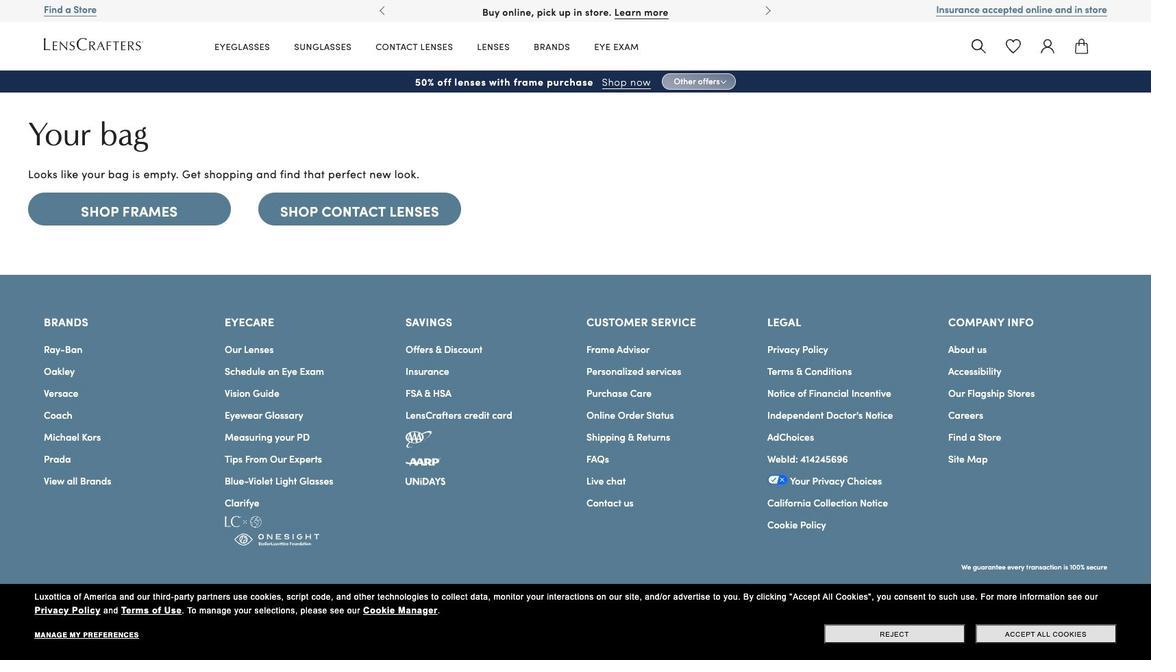 Task type: vqa. For each thing, say whether or not it's contained in the screenshot.
form
no



Task type: locate. For each thing, give the bounding box(es) containing it.
unidays image
[[406, 478, 446, 486]]

my account image
[[1039, 37, 1056, 54]]

0 image
[[1073, 37, 1091, 54]]

sustainability logo image
[[225, 516, 262, 528]]

aaa logo image
[[406, 430, 432, 448]]

privacychoices image
[[768, 475, 788, 485]]

header_search_wrapper image
[[971, 37, 988, 54]]



Task type: describe. For each thing, give the bounding box(es) containing it.
rayban logo image
[[907, 641, 941, 658]]

aarp logo image
[[406, 452, 441, 474]]

lenscrafters image
[[44, 37, 143, 51]]

one sight image
[[225, 533, 329, 546]]

costa logo image
[[951, 641, 972, 660]]

favorites image
[[1005, 37, 1022, 54]]



